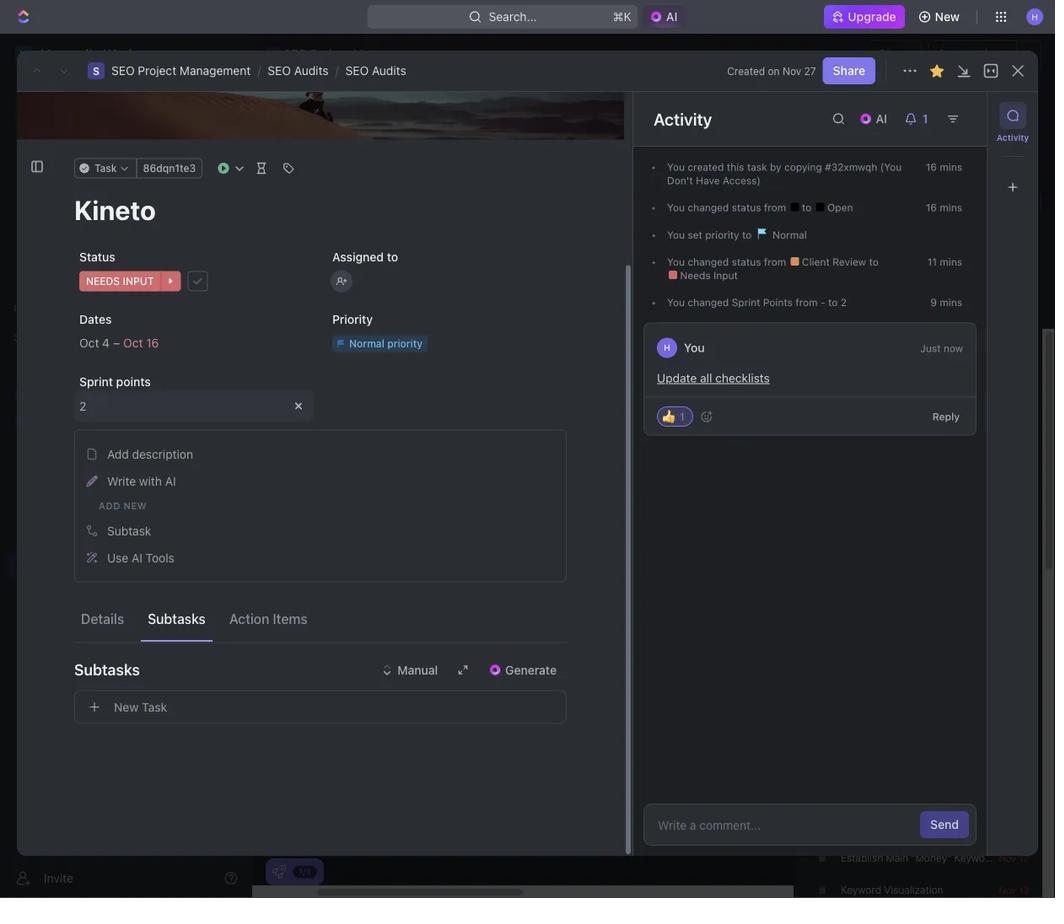 Task type: locate. For each thing, give the bounding box(es) containing it.
1 horizontal spatial needs
[[680, 270, 711, 281]]

nov 12
[[999, 853, 1029, 864], [999, 885, 1029, 896]]

changed for open
[[688, 202, 729, 213]]

from down normal
[[764, 256, 786, 268]]

use ai tools
[[107, 551, 175, 565]]

2 12 from the top
[[1019, 885, 1029, 896]]

2 vertical spatial from
[[796, 297, 818, 308]]

keyword left visualization
[[841, 884, 882, 896]]

2 vertical spatial seo project management, , element
[[15, 557, 32, 574]]

status for open
[[732, 202, 761, 213]]

2 changed from the top
[[688, 256, 729, 268]]

ai button
[[643, 5, 688, 29], [853, 105, 898, 132]]

ai
[[666, 10, 678, 24], [876, 112, 888, 126], [165, 475, 176, 488], [132, 551, 142, 565]]

0 vertical spatial by
[[770, 161, 782, 173]]

keyword for keyword visualization
[[841, 884, 882, 896]]

seo project management, , element inside tree
[[15, 557, 32, 574]]

ai left 1 dropdown button
[[876, 112, 888, 126]]

1 vertical spatial 2
[[79, 400, 86, 413]]

1
[[923, 112, 928, 126], [680, 411, 685, 423]]

16 mins
[[926, 161, 963, 173], [926, 202, 963, 213]]

priority for set
[[706, 229, 740, 241]]

by
[[770, 161, 782, 173], [834, 306, 846, 318]]

1 horizontal spatial audits
[[372, 64, 406, 78]]

16 right (you
[[926, 161, 937, 173]]

1 12 from the top
[[1019, 853, 1029, 864]]

s inside s seo project management
[[270, 49, 276, 59]]

1 vertical spatial priority
[[387, 338, 423, 350]]

1 left add task
[[923, 112, 928, 126]]

2 up the 'space'
[[79, 400, 86, 413]]

sort
[[812, 306, 831, 318]]

by right sort
[[834, 306, 846, 318]]

h inside section
[[664, 343, 671, 353]]

status down set priority to
[[732, 256, 761, 268]]

0 vertical spatial 16 mins
[[926, 161, 963, 173]]

project
[[310, 47, 350, 61], [138, 64, 176, 78], [344, 101, 420, 129], [67, 558, 107, 572]]

1 changed from the top
[[688, 202, 729, 213]]

status for needs input
[[732, 256, 761, 268]]

space
[[73, 415, 107, 429]]

3 changed from the top
[[688, 297, 729, 308]]

unscheduled
[[812, 270, 879, 282]]

0 vertical spatial status
[[732, 202, 761, 213]]

1 horizontal spatial 2
[[841, 297, 847, 308]]

management
[[353, 47, 426, 61], [180, 64, 251, 78], [425, 101, 567, 129], [110, 558, 183, 572]]

ai inside dropdown button
[[876, 112, 888, 126]]

0 vertical spatial ai button
[[643, 5, 688, 29]]

1 vertical spatial ai button
[[853, 105, 898, 132]]

status down access)
[[732, 202, 761, 213]]

1 16 mins from the top
[[926, 161, 963, 173]]

add for add new
[[99, 501, 121, 512]]

share button down upgrade
[[869, 40, 922, 67]]

1 vertical spatial seo project management
[[40, 558, 183, 572]]

1 oct from the left
[[79, 337, 99, 351]]

1 vertical spatial 1
[[680, 411, 685, 423]]

1 horizontal spatial task
[[142, 701, 167, 715]]

1 vertical spatial seo project management link
[[40, 552, 241, 579]]

0 horizontal spatial 2
[[79, 400, 86, 413]]

1 horizontal spatial oct
[[123, 337, 143, 351]]

1 / from the left
[[258, 64, 261, 78]]

action
[[229, 612, 269, 628]]

0 vertical spatial 12
[[1019, 853, 1029, 864]]

oct left '4'
[[79, 337, 99, 351]]

2 inside dropdown button
[[79, 400, 86, 413]]

h button
[[1022, 3, 1049, 30]]

subtasks button
[[74, 651, 567, 691]]

elevate
[[841, 435, 875, 447]]

2 keyword from the top
[[841, 884, 882, 896]]

keyword left strategy
[[841, 788, 882, 800]]

by inside the task sidebar content section
[[770, 161, 782, 173]]

priority right set
[[706, 229, 740, 241]]

1 horizontal spatial seo audits link
[[346, 64, 406, 78]]

changed status from for needs input
[[685, 256, 789, 268]]

priority right normal
[[387, 338, 423, 350]]

keyword strategy deck
[[841, 788, 951, 800]]

1 vertical spatial 12
[[1019, 885, 1029, 896]]

1 vertical spatial changed
[[688, 256, 729, 268]]

1 vertical spatial from
[[764, 256, 786, 268]]

assigned to
[[332, 250, 398, 264]]

needs input inside the task sidebar content section
[[678, 270, 738, 281]]

oct
[[79, 337, 99, 351], [123, 337, 143, 351]]

to right assigned
[[387, 250, 398, 264]]

2 status from the top
[[732, 256, 761, 268]]

you left set
[[667, 229, 685, 241]]

tree inside sidebar navigation
[[7, 351, 245, 751]]

1 nov 12 from the top
[[999, 853, 1029, 864]]

0 vertical spatial changed
[[688, 202, 729, 213]]

points
[[763, 297, 793, 308]]

customize button
[[890, 152, 976, 175]]

1 vertical spatial seo project management, , element
[[88, 62, 105, 79]]

1 vertical spatial 16 mins
[[926, 202, 963, 213]]

0 vertical spatial new
[[935, 10, 960, 24]]

1 vertical spatial status
[[732, 256, 761, 268]]

from left -
[[796, 297, 818, 308]]

seo project management
[[293, 101, 572, 129], [40, 558, 183, 572]]

subtasks down tools
[[148, 612, 206, 628]]

16 right –
[[146, 337, 159, 351]]

add left new
[[99, 501, 121, 512]]

subtasks for subtasks dropdown button at bottom
[[74, 661, 140, 680]]

strategy
[[884, 788, 924, 800]]

2 vertical spatial s
[[20, 559, 27, 571]]

1 horizontal spatial priority
[[706, 229, 740, 241]]

0 vertical spatial s
[[270, 49, 276, 59]]

4 mins from the top
[[940, 297, 963, 308]]

changed status from for open
[[685, 202, 789, 213]]

upgrade
[[848, 10, 897, 24]]

input up oct 4 – oct 16
[[123, 276, 154, 288]]

by right task
[[770, 161, 782, 173]]

task inside dropdown button
[[94, 163, 117, 175]]

16 mins for changed status from
[[926, 202, 963, 213]]

1 vertical spatial sprint
[[79, 375, 113, 389]]

seo project management inside tree
[[40, 558, 183, 572]]

have
[[696, 175, 720, 186]]

seo project management link
[[111, 64, 251, 78], [40, 552, 241, 579]]

mins right 9
[[940, 297, 963, 308]]

1 vertical spatial add
[[107, 448, 129, 461]]

16 mins for created this task by copying
[[926, 161, 963, 173]]

0 horizontal spatial h
[[664, 343, 671, 353]]

reply
[[933, 411, 960, 423]]

0 vertical spatial activity
[[654, 109, 712, 129]]

1 changed status from from the top
[[685, 202, 789, 213]]

generate button
[[478, 657, 567, 684]]

team
[[40, 415, 70, 429]]

activity inside "task sidebar navigation" tab list
[[997, 132, 1030, 142]]

2 vertical spatial add
[[99, 501, 121, 512]]

topics
[[1006, 724, 1035, 736]]

1 horizontal spatial subtasks
[[148, 612, 206, 628]]

needs input down set priority to
[[678, 270, 738, 281]]

2 oct from the left
[[123, 337, 143, 351]]

to
[[802, 202, 815, 213], [742, 229, 752, 241], [387, 250, 398, 264], [869, 256, 879, 268], [829, 297, 838, 308]]

oct 4 – oct 16
[[79, 337, 159, 351]]

share right 27
[[833, 64, 866, 78]]

1 vertical spatial s
[[93, 65, 100, 77]]

0 horizontal spatial task
[[94, 163, 117, 175]]

0 horizontal spatial priority
[[387, 338, 423, 350]]

created on nov 27
[[727, 65, 816, 77]]

mins right 11
[[940, 256, 963, 268]]

description
[[132, 448, 193, 461]]

tree
[[7, 351, 245, 751]]

0 horizontal spatial input
[[123, 276, 154, 288]]

1/5
[[299, 867, 311, 877]]

management inside tree
[[110, 558, 183, 572]]

tree containing team space
[[7, 351, 245, 751]]

subtasks inside dropdown button
[[74, 661, 140, 680]]

2 changed status from from the top
[[685, 256, 789, 268]]

0 vertical spatial add
[[934, 108, 956, 122]]

seo project management link up home link at the top left of the page
[[111, 64, 251, 78]]

ai button up (you
[[853, 105, 898, 132]]

you
[[667, 161, 685, 173], [667, 202, 685, 213], [667, 229, 685, 241], [667, 256, 685, 268], [667, 297, 685, 308], [684, 341, 705, 355]]

0 horizontal spatial needs input
[[86, 276, 154, 288]]

1 horizontal spatial h
[[1032, 12, 1038, 21]]

needs down set
[[680, 270, 711, 281]]

0 horizontal spatial by
[[770, 161, 782, 173]]

0 vertical spatial priority
[[706, 229, 740, 241]]

elevate marketing
[[841, 435, 925, 447]]

1 horizontal spatial activity
[[997, 132, 1030, 142]]

1 vertical spatial changed status from
[[685, 256, 789, 268]]

16 mins down customize
[[926, 202, 963, 213]]

nov
[[783, 65, 802, 77], [999, 853, 1017, 864], [999, 885, 1017, 896]]

you up update
[[667, 297, 685, 308]]

priority inside the task sidebar content section
[[706, 229, 740, 241]]

priority inside dropdown button
[[387, 338, 423, 350]]

0 vertical spatial h
[[1032, 12, 1038, 21]]

1 vertical spatial nov 12
[[999, 885, 1029, 896]]

subtasks for subtasks button
[[148, 612, 206, 628]]

tasks
[[1013, 307, 1039, 319]]

changed status from down access)
[[685, 202, 789, 213]]

subtasks up the new task
[[74, 661, 140, 680]]

send
[[931, 818, 959, 832]]

task for add task
[[959, 108, 985, 122]]

16 mins right (you
[[926, 161, 963, 173]]

task
[[747, 161, 767, 173]]

docs link
[[7, 139, 245, 166]]

0 vertical spatial subtasks
[[148, 612, 206, 628]]

0 horizontal spatial activity
[[654, 109, 712, 129]]

0 vertical spatial 16
[[926, 161, 937, 173]]

0 horizontal spatial seo project management, , element
[[15, 557, 32, 574]]

seo project management / seo audits / seo audits
[[111, 64, 406, 78]]

you up all
[[684, 341, 705, 355]]

0 horizontal spatial sprint
[[79, 375, 113, 389]]

1 horizontal spatial /
[[335, 64, 339, 78]]

subtasks inside button
[[148, 612, 206, 628]]

(you
[[881, 161, 902, 173]]

0 vertical spatial 2
[[841, 297, 847, 308]]

from
[[764, 202, 786, 213], [764, 256, 786, 268], [796, 297, 818, 308]]

just
[[921, 343, 941, 354]]

you down the don't
[[667, 202, 685, 213]]

2 horizontal spatial task
[[959, 108, 985, 122]]

mins down customize
[[940, 202, 963, 213]]

h
[[1032, 12, 1038, 21], [664, 343, 671, 353]]

2 vertical spatial 16
[[146, 337, 159, 351]]

you down set priority to
[[667, 256, 685, 268]]

add for add task
[[934, 108, 956, 122]]

2 vertical spatial task
[[142, 701, 167, 715]]

changed status from down set priority to
[[685, 256, 789, 268]]

1 horizontal spatial s
[[93, 65, 100, 77]]

2
[[841, 297, 847, 308], [79, 400, 86, 413]]

1 vertical spatial activity
[[997, 132, 1030, 142]]

2 horizontal spatial s
[[270, 49, 276, 59]]

s inside tree
[[20, 559, 27, 571]]

9 mins
[[931, 297, 963, 308]]

seo project management, , element
[[267, 47, 280, 61], [88, 62, 105, 79], [15, 557, 32, 574]]

1 keyword from the top
[[841, 788, 882, 800]]

access)
[[723, 175, 761, 186]]

onboarding checklist button image
[[273, 866, 286, 879]]

1 horizontal spatial ai button
[[853, 105, 898, 132]]

1 vertical spatial h
[[664, 343, 671, 353]]

find competitors' low-competition topics
[[841, 724, 1035, 736]]

needs input
[[678, 270, 738, 281], [86, 276, 154, 288]]

h inside "dropdown button"
[[1032, 12, 1038, 21]]

0 horizontal spatial subtasks
[[74, 661, 140, 680]]

s seo project management
[[270, 47, 426, 61]]

team space
[[40, 415, 107, 429]]

1 vertical spatial subtasks
[[74, 661, 140, 680]]

project down s seo project management
[[344, 101, 420, 129]]

/
[[258, 64, 261, 78], [335, 64, 339, 78]]

1 horizontal spatial sprint
[[732, 297, 761, 308]]

1 vertical spatial new
[[114, 701, 139, 715]]

seo
[[283, 47, 307, 61], [111, 64, 135, 78], [268, 64, 291, 78], [346, 64, 369, 78], [293, 101, 339, 129], [40, 558, 64, 572]]

16 down customize button
[[926, 202, 937, 213]]

0 horizontal spatial new
[[114, 701, 139, 715]]

0 vertical spatial seo project management
[[293, 101, 572, 129]]

0 vertical spatial share
[[879, 47, 912, 61]]

needs input down status
[[86, 276, 154, 288]]

1 horizontal spatial 1
[[923, 112, 928, 126]]

needs down status
[[86, 276, 120, 288]]

2 / from the left
[[335, 64, 339, 78]]

0 vertical spatial from
[[764, 202, 786, 213]]

1 inside dropdown button
[[923, 112, 928, 126]]

audits
[[294, 64, 329, 78], [372, 64, 406, 78]]

2 horizontal spatial seo project management, , element
[[267, 47, 280, 61]]

1 horizontal spatial by
[[834, 306, 846, 318]]

all
[[700, 371, 712, 385]]

mins down add task button
[[940, 161, 963, 173]]

activity
[[654, 109, 712, 129], [997, 132, 1030, 142]]

ai right ⌘k
[[666, 10, 678, 24]]

client
[[802, 256, 830, 268]]

1 vertical spatial task
[[94, 163, 117, 175]]

0 horizontal spatial s
[[20, 559, 27, 571]]

1 horizontal spatial new
[[935, 10, 960, 24]]

2 inside the task sidebar content section
[[841, 297, 847, 308]]

normal priority button
[[327, 329, 567, 359]]

favorites
[[13, 303, 58, 315]]

1 vertical spatial 16
[[926, 202, 937, 213]]

add up customize
[[934, 108, 956, 122]]

oct right –
[[123, 337, 143, 351]]

16 for created this task by copying
[[926, 161, 937, 173]]

2 16 mins from the top
[[926, 202, 963, 213]]

created this task by copying
[[685, 161, 825, 173]]

new for new
[[935, 10, 960, 24]]

1 vertical spatial keyword
[[841, 884, 882, 896]]

2 right -
[[841, 297, 847, 308]]

0 vertical spatial seo project management link
[[111, 64, 251, 78]]

0 horizontal spatial oct
[[79, 337, 99, 351]]

seo inside sidebar navigation
[[40, 558, 64, 572]]

task sidebar content section
[[629, 92, 987, 856]]

changed for needs input
[[688, 256, 729, 268]]

to left normal
[[742, 229, 752, 241]]

0 horizontal spatial seo project management
[[40, 558, 183, 572]]

project left use
[[67, 558, 107, 572]]

add up write
[[107, 448, 129, 461]]

1 horizontal spatial needs input
[[678, 270, 738, 281]]

share down upgrade
[[879, 47, 912, 61]]

1 horizontal spatial input
[[714, 270, 738, 281]]

needs inside needs input dropdown button
[[86, 276, 120, 288]]

points
[[116, 375, 151, 389]]

0 horizontal spatial 1
[[680, 411, 685, 423]]

0 horizontal spatial audits
[[294, 64, 329, 78]]

1 vertical spatial share
[[833, 64, 866, 78]]

normal
[[349, 338, 385, 350]]

ai button right ⌘k
[[643, 5, 688, 29]]

needs
[[680, 270, 711, 281], [86, 276, 120, 288]]

1 down update
[[680, 411, 685, 423]]

0 horizontal spatial /
[[258, 64, 261, 78]]

now
[[944, 343, 964, 354]]

to right review
[[869, 256, 879, 268]]

from up normal
[[764, 202, 786, 213]]

1 status from the top
[[732, 202, 761, 213]]

input down set priority to
[[714, 270, 738, 281]]

sidebar navigation
[[0, 34, 252, 899]]

cover
[[525, 113, 556, 127]]

0 vertical spatial changed status from
[[685, 202, 789, 213]]

task sidebar navigation tab list
[[995, 102, 1032, 201]]

new
[[935, 10, 960, 24], [114, 701, 139, 715]]

seo project management link down subtask
[[40, 552, 241, 579]]

keyword visualization
[[841, 884, 944, 896]]

priority
[[332, 313, 373, 327]]

change cover
[[479, 113, 556, 127]]

0 horizontal spatial seo audits link
[[268, 64, 329, 78]]

0 vertical spatial nov 12
[[999, 853, 1029, 864]]



Task type: vqa. For each thing, say whether or not it's contained in the screenshot.
Task to the bottom
yes



Task type: describe. For each thing, give the bounding box(es) containing it.
inbox
[[40, 117, 70, 131]]

docs
[[40, 146, 68, 159]]

assigned
[[332, 250, 384, 264]]

manual
[[398, 664, 438, 678]]

seo project management link for seo project management, , element in tree
[[40, 552, 241, 579]]

2 vertical spatial nov
[[999, 885, 1017, 896]]

action items
[[229, 612, 308, 628]]

write with ai button
[[80, 468, 561, 495]]

update all checklists
[[657, 371, 770, 385]]

project inside sidebar navigation
[[67, 558, 107, 572]]

16 for changed status from
[[926, 202, 937, 213]]

search
[[786, 157, 824, 170]]

1 mins from the top
[[940, 161, 963, 173]]

hide
[[1017, 238, 1039, 249]]

created
[[727, 65, 765, 77]]

open
[[825, 202, 853, 213]]

1 horizontal spatial seo project management
[[293, 101, 572, 129]]

input inside the task sidebar content section
[[714, 270, 738, 281]]

home link
[[7, 82, 245, 109]]

task for new task
[[142, 701, 167, 715]]

dashboards link
[[7, 168, 245, 195]]

11
[[928, 256, 937, 268]]

s for seo project management, , element in tree
[[20, 559, 27, 571]]

project up home link at the top left of the page
[[138, 64, 176, 78]]

don't
[[667, 175, 693, 186]]

subtasks button
[[141, 605, 212, 635]]

86dqn1te3 button
[[136, 159, 203, 179]]

details button
[[74, 605, 131, 635]]

change
[[479, 113, 522, 127]]

2 audits from the left
[[372, 64, 406, 78]]

from for needs input
[[764, 256, 786, 268]]

needs input button
[[74, 267, 314, 297]]

from for open
[[764, 202, 786, 213]]

write with ai
[[107, 475, 176, 488]]

1 audits from the left
[[294, 64, 329, 78]]

11 mins
[[928, 256, 963, 268]]

reposition button
[[389, 106, 469, 133]]

0 horizontal spatial share
[[833, 64, 866, 78]]

input inside dropdown button
[[123, 276, 154, 288]]

new for new task
[[114, 701, 139, 715]]

send button
[[921, 812, 969, 839]]

just now
[[921, 343, 964, 354]]

hide button
[[1012, 233, 1044, 254]]

details
[[81, 612, 124, 628]]

⌘k
[[613, 10, 632, 24]]

to right -
[[829, 297, 838, 308]]

created
[[688, 161, 724, 173]]

1 vertical spatial by
[[834, 306, 846, 318]]

dashboards
[[40, 174, 106, 188]]

user group image
[[17, 417, 30, 427]]

seo project management link for the middle seo project management, , element
[[111, 64, 251, 78]]

new task button
[[74, 691, 567, 725]]

activity inside the task sidebar content section
[[654, 109, 712, 129]]

3 mins from the top
[[940, 256, 963, 268]]

competitors'
[[864, 724, 924, 736]]

#32xmwqh (you don't have access)
[[667, 161, 902, 186]]

27
[[805, 65, 816, 77]]

you changed sprint points from - to 2
[[667, 297, 847, 308]]

needs inside the task sidebar content section
[[680, 270, 711, 281]]

dates
[[79, 313, 112, 327]]

–
[[113, 337, 120, 351]]

ai right use
[[132, 551, 142, 565]]

pencil image
[[86, 476, 98, 487]]

keyword for keyword strategy deck
[[841, 788, 882, 800]]

ai right with
[[165, 475, 176, 488]]

items
[[273, 612, 308, 628]]

subtask button
[[80, 518, 561, 545]]

upgrade link
[[825, 5, 905, 29]]

s for the middle seo project management, , element
[[93, 65, 100, 77]]

4
[[102, 337, 110, 351]]

you up the don't
[[667, 161, 685, 173]]

checklists
[[716, 371, 770, 385]]

subtask
[[107, 524, 151, 538]]

update
[[657, 371, 697, 385]]

2 nov 12 from the top
[[999, 885, 1029, 896]]

priority for normal
[[387, 338, 423, 350]]

new
[[124, 501, 147, 512]]

automations
[[938, 47, 1008, 61]]

needs input inside dropdown button
[[86, 276, 154, 288]]

0 vertical spatial seo project management, , element
[[267, 47, 280, 61]]

review
[[833, 256, 867, 268]]

add new
[[99, 501, 147, 512]]

2 seo audits link from the left
[[346, 64, 406, 78]]

team space link
[[40, 408, 241, 435]]

visualization
[[884, 884, 944, 896]]

onboarding checklist button element
[[273, 866, 286, 879]]

add task button
[[923, 102, 995, 129]]

deck
[[927, 788, 951, 800]]

new task
[[114, 701, 167, 715]]

customize
[[912, 157, 971, 170]]

reposition
[[399, 113, 458, 127]]

ai button
[[853, 105, 898, 132]]

sprint inside the task sidebar content section
[[732, 297, 761, 308]]

favorites button
[[7, 299, 65, 319]]

generate
[[505, 664, 557, 678]]

project up seo project management / seo audits / seo audits
[[310, 47, 350, 61]]

0 vertical spatial nov
[[783, 65, 802, 77]]

sort by
[[812, 306, 846, 318]]

0 horizontal spatial ai button
[[643, 5, 688, 29]]

status
[[79, 250, 115, 264]]

inbox link
[[7, 111, 245, 138]]

1 vertical spatial nov
[[999, 853, 1017, 864]]

1 horizontal spatial share
[[879, 47, 912, 61]]

action items button
[[223, 605, 314, 635]]

set
[[688, 229, 703, 241]]

on
[[768, 65, 780, 77]]

low-
[[926, 724, 947, 736]]

normal
[[770, 229, 807, 241]]

Edit task name text field
[[74, 194, 567, 226]]

share button right 27
[[823, 57, 876, 84]]

to left the open
[[802, 202, 815, 213]]

task button
[[74, 159, 137, 179]]

1 horizontal spatial seo project management, , element
[[88, 62, 105, 79]]

use
[[107, 551, 128, 565]]

2 mins from the top
[[940, 202, 963, 213]]

write
[[107, 475, 136, 488]]

projects link
[[51, 437, 197, 464]]

tools
[[146, 551, 175, 565]]

sprint points
[[79, 375, 151, 389]]

with
[[139, 475, 162, 488]]

1 seo audits link from the left
[[268, 64, 329, 78]]

add for add description
[[107, 448, 129, 461]]

9
[[931, 297, 937, 308]]

#32xmwqh
[[825, 161, 878, 173]]

set priority to
[[685, 229, 755, 241]]



